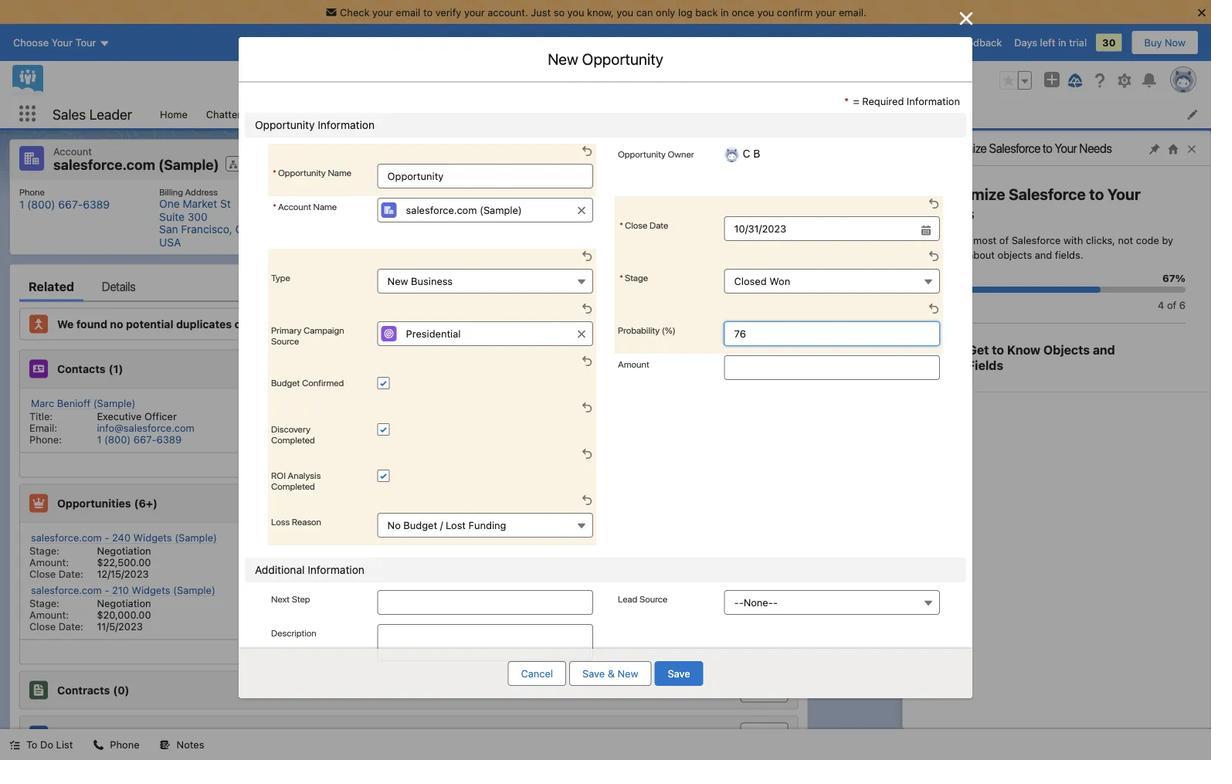 Task type: locate. For each thing, give the bounding box(es) containing it.
1 view all link from the top
[[20, 452, 798, 477]]

0 horizontal spatial group
[[618, 216, 940, 241]]

2 • from the left
[[1110, 342, 1115, 353]]

st
[[220, 197, 231, 210]]

confirmed
[[302, 377, 344, 388]]

1 horizontal spatial •
[[1110, 342, 1115, 353]]

progress bar progress bar
[[928, 287, 1186, 293]]

activity
[[837, 279, 883, 294]]

0 vertical spatial you
[[871, 442, 888, 454]]

list containing home
[[151, 100, 1211, 128]]

required
[[862, 95, 904, 107]]

1 vertical spatial 1
[[97, 434, 102, 445]]

to do list
[[26, 739, 73, 751]]

email image
[[843, 606, 862, 624]]

salesforce.com - 240 widgets (sample)
[[31, 532, 217, 544]]

customize inside customize salesforce to your needs
[[928, 185, 1006, 203]]

0 horizontal spatial chatter
[[206, 108, 241, 120]]

text default image inside 'to do list' button
[[9, 740, 20, 751]]

1 save from the left
[[583, 668, 605, 680]]

search...
[[457, 75, 499, 86]]

0 vertical spatial 1
[[19, 198, 24, 211]]

0 horizontal spatial source
[[271, 335, 299, 346]]

1 have from the top
[[891, 442, 913, 454]]

0 horizontal spatial text default image
[[9, 740, 20, 751]]

1 completed from the top
[[271, 434, 315, 445]]

0 vertical spatial analysis
[[288, 470, 321, 481]]

0 horizontal spatial won
[[391, 545, 412, 557]]

text default image
[[160, 740, 170, 751]]

0 horizontal spatial your
[[1055, 141, 1077, 156]]

list containing one market st
[[10, 180, 1201, 255]]

&
[[608, 668, 615, 680]]

(1)
[[109, 363, 123, 375]]

1 $20,000.00 from the left
[[97, 609, 151, 621]]

needs analysis $20,000.00 close date:
[[289, 598, 428, 632]]

phone inside button
[[110, 739, 140, 751]]

0 vertical spatial upcoming
[[930, 442, 976, 454]]

stage: inside salesforce.com - 200 widgets (sample) element
[[289, 598, 319, 609]]

1 you have an upcoming task with from the top
[[871, 442, 1024, 454]]

analysis down the salesforce.com - 200 widgets (sample) link
[[389, 598, 428, 609]]

call marc to schedule demo (sample) link
[[891, 425, 1078, 439]]

1 vertical spatial (800)
[[104, 434, 131, 445]]

save
[[583, 668, 605, 680], [668, 668, 690, 680]]

needs up make
[[928, 204, 975, 223]]

2 you from the top
[[871, 481, 888, 493]]

lead
[[618, 593, 638, 604]]

0 horizontal spatial (800)
[[27, 198, 55, 211]]

http://www.salesforce.com link
[[334, 198, 467, 211]]

new inside type new business
[[388, 275, 408, 287]]

contacts up marc benioff (sample)
[[57, 363, 106, 375]]

1 vertical spatial name
[[313, 201, 337, 212]]

0 horizontal spatial of
[[235, 318, 245, 330]]

salesforce.com - 200 widgets (sample)
[[290, 584, 476, 596]]

1 vertical spatial budget
[[404, 520, 437, 531]]

0 vertical spatial opportunities
[[576, 108, 640, 120]]

activities right past
[[1003, 648, 1045, 659]]

opportunities inside list item
[[576, 108, 640, 120]]

no left more
[[937, 648, 951, 659]]

210
[[112, 584, 129, 596]]

2 an from the top
[[916, 481, 927, 493]]

2 you have an upcoming task with from the top
[[871, 481, 1024, 493]]

completed up roi
[[271, 434, 315, 445]]

0 vertical spatial won
[[770, 275, 791, 287]]

you for call marc to schedule demo (sample)
[[871, 442, 888, 454]]

assets list item
[[898, 100, 968, 128]]

0 vertical spatial marc benioff (sample) link
[[31, 398, 136, 410]]

analysis for completed
[[288, 470, 321, 481]]

name for * opportunity name
[[328, 167, 352, 178]]

* for * account name
[[273, 201, 277, 212]]

save inside save button
[[668, 668, 690, 680]]

tab list
[[19, 271, 798, 302], [828, 271, 1192, 302]]

2 your from the left
[[464, 6, 485, 18]]

3 you from the left
[[758, 6, 774, 18]]

primary campaign source
[[271, 325, 344, 346]]

of left the this
[[235, 318, 245, 330]]

0 vertical spatial phone
[[19, 186, 45, 197]]

contacts inside list item
[[770, 108, 812, 120]]

closed won amount:
[[289, 545, 412, 568]]

email: down marc benioff (sample)
[[29, 422, 57, 434]]

new opportunity
[[548, 50, 664, 68]]

an for marc
[[916, 442, 927, 454]]

executive
[[97, 411, 142, 422]]

phone for phone 1 (800) 667-6389
[[19, 186, 45, 197]]

email left verify
[[396, 6, 421, 18]]

benioff inside related tab panel
[[57, 398, 91, 409]]

budget left confirmed
[[271, 377, 300, 388]]

list
[[151, 100, 1211, 128], [10, 180, 1201, 255]]

* up 94105
[[273, 201, 277, 212]]

phone button
[[84, 729, 149, 760]]

•
[[1044, 342, 1049, 353], [1110, 342, 1115, 353]]

opportunities for opportunities (6+)
[[57, 497, 131, 510]]

contacts link
[[761, 100, 822, 128]]

chatter inside list
[[206, 108, 241, 120]]

view up loss reason no budget / lost funding
[[390, 459, 413, 471]]

negotiation for 240
[[97, 545, 151, 557]]

0 vertical spatial email:
[[29, 422, 57, 434]]

1 (800) 667-6389 link inside list
[[19, 198, 110, 211]]

2 have from the top
[[891, 481, 913, 493]]

all left types
[[1118, 342, 1129, 353]]

information up step
[[308, 564, 365, 576]]

* inside * stage closed won
[[620, 272, 623, 283]]

negotiation amount: down 210
[[29, 598, 151, 621]]

0 horizontal spatial •
[[1044, 342, 1049, 353]]

1 vertical spatial no
[[937, 648, 951, 659]]

salesforce left edit at the right of the page
[[989, 141, 1041, 156]]

no up salesforce.com - 350 widgets (sample)
[[388, 520, 401, 531]]

view all up loss reason no budget / lost funding
[[390, 459, 427, 471]]

marc right "call" on the right bottom of the page
[[913, 426, 938, 439]]

marc up title:
[[31, 398, 54, 409]]

of inside related tab panel
[[235, 318, 245, 330]]

negotiation amount: inside salesforce.com - 1,000 widgets (sample) element
[[548, 598, 670, 621]]

0 vertical spatial contacts
[[770, 108, 812, 120]]

0 vertical spatial view all link
[[20, 452, 798, 477]]

have for call
[[891, 442, 913, 454]]

salesforce.com - 350 widgets (sample) link
[[290, 532, 476, 544]]

budget
[[271, 377, 300, 388], [404, 520, 437, 531]]

text default image for phone
[[93, 740, 104, 751]]

0 horizontal spatial you
[[568, 6, 584, 18]]

* close date
[[620, 219, 668, 230]]

2 upcoming from the top
[[930, 481, 976, 493]]

0 horizontal spatial analysis
[[288, 470, 321, 481]]

to
[[423, 6, 433, 18], [1043, 141, 1053, 156], [1090, 185, 1104, 203], [941, 426, 951, 439], [1048, 648, 1057, 659]]

market
[[183, 197, 217, 210]]

2 tab list from the left
[[828, 271, 1192, 302]]

discovery completed
[[271, 423, 315, 445]]

0 horizontal spatial tab list
[[19, 271, 798, 302]]

1 vertical spatial an
[[916, 481, 927, 493]]

salesforce inside 'make the most of salesforce with clicks, not code by learning about objects and fields.'
[[1012, 234, 1061, 246]]

upcoming for marc
[[930, 442, 976, 454]]

accounts
[[494, 108, 538, 120]]

1 horizontal spatial (800)
[[104, 434, 131, 445]]

date:
[[58, 568, 83, 580], [318, 568, 343, 580], [58, 621, 83, 632], [318, 621, 343, 632], [577, 621, 602, 632]]

discuss partnership opportunities (sample)
[[891, 465, 1108, 477]]

2 completed from the top
[[271, 481, 315, 491]]

no more past activities to load.
[[937, 648, 1083, 659]]

1 horizontal spatial source
[[640, 593, 668, 604]]

close for $35,000.00 close date:
[[289, 568, 315, 580]]

an for partnership
[[916, 481, 927, 493]]

widgets right 200
[[393, 584, 431, 596]]

1 (800) 667-6389 link inside marc benioff (sample) element
[[97, 434, 182, 445]]

chatter link right 'home'
[[197, 100, 250, 128]]

salesforce.com for salesforce.com - 210 widgets (sample)
[[31, 584, 102, 596]]

stage: inside salesforce.com - 350 widgets (sample) element
[[289, 545, 319, 557]]

chatter link down learning
[[911, 271, 948, 302]]

source down account.
[[271, 335, 299, 346]]

widgets for 210
[[132, 584, 170, 596]]

widgets inside "link"
[[659, 584, 698, 596]]

1 vertical spatial needs
[[928, 204, 975, 223]]

1 text default image from the left
[[9, 740, 20, 751]]

view all link up loss reason no budget / lost funding
[[20, 452, 798, 477]]

1 horizontal spatial tab list
[[828, 271, 1192, 302]]

- inside "link"
[[623, 584, 628, 596]]

0 horizontal spatial no
[[388, 520, 401, 531]]

address
[[185, 186, 218, 197]]

opportunities for opportunities
[[576, 108, 640, 120]]

your right verify
[[464, 6, 485, 18]]

close inside needs analysis $20,000.00 close date:
[[289, 621, 315, 632]]

*
[[844, 95, 849, 107], [273, 167, 277, 178], [273, 201, 277, 212], [620, 219, 623, 230], [620, 272, 623, 283]]

widgets right 210
[[132, 584, 170, 596]]

close inside $20,000.00 close date:
[[29, 621, 56, 632]]

1 vertical spatial closed
[[356, 545, 389, 557]]

benioff inside email: product demo (sample) marc benioff (sample)
[[996, 623, 1029, 635]]

account up 94105
[[278, 201, 311, 212]]

opportunity up search... button on the top of the page
[[582, 50, 664, 68]]

benioff down send follow up email for customer conference (sample) link
[[992, 584, 1026, 596]]

customize down assets list item
[[934, 141, 987, 156]]

discuss partnership opportunities (sample) link
[[891, 464, 1108, 477]]

0 horizontal spatial 6389
[[83, 198, 110, 211]]

your left edit at the right of the page
[[1055, 141, 1077, 156]]

1 vertical spatial your
[[1108, 185, 1141, 203]]

contacts list item
[[761, 100, 842, 128]]

2 vertical spatial benioff
[[996, 623, 1029, 635]]

$20,000.00 inside $20,000.00 close date:
[[97, 609, 151, 621]]

view down assets list item
[[944, 154, 967, 166]]

67%
[[1163, 272, 1186, 284]]

text default image right list
[[93, 740, 104, 751]]

won up "probability (%)" text field
[[770, 275, 791, 287]]

salesforce.com - 200 widgets (sample) element
[[279, 581, 539, 634]]

date: inside $35,000.00 close date:
[[318, 568, 343, 580]]

check your email to verify your account. just so you know, you can only log back in once you confirm your email.
[[340, 6, 867, 18]]

email right up
[[946, 567, 972, 579]]

campaigns list item
[[670, 100, 761, 128]]

Description text field
[[378, 624, 593, 661]]

account
[[53, 145, 92, 157], [969, 154, 1008, 166], [516, 186, 549, 197], [278, 201, 311, 212]]

opportunities list item
[[567, 100, 670, 128]]

0 vertical spatial 6389
[[83, 198, 110, 211]]

you
[[568, 6, 584, 18], [617, 6, 634, 18], [758, 6, 774, 18]]

0 vertical spatial no
[[388, 520, 401, 531]]

0 horizontal spatial 667-
[[58, 198, 83, 211]]

negotiation amount: for $22,500.00
[[29, 545, 151, 568]]

info@salesforce.com phone:
[[29, 422, 195, 445]]

home link
[[151, 100, 197, 128]]

stage: amount:
[[548, 545, 587, 568]]

you right so
[[568, 6, 584, 18]]

marc
[[31, 398, 54, 409], [913, 426, 938, 439], [966, 584, 989, 596], [970, 623, 993, 635]]

2 horizontal spatial your
[[816, 6, 836, 18]]

salesforce.com inside "link"
[[549, 584, 620, 596]]

0 horizontal spatial $20,000.00
[[97, 609, 151, 621]]

email: product demo (sample) link
[[870, 605, 1022, 618]]

stage: inside 'salesforce.com - 240 widgets (sample)' element
[[29, 545, 59, 557]]

stage: up additional information
[[289, 545, 319, 557]]

$20,000.00 inside needs analysis $20,000.00 close date:
[[356, 609, 410, 621]]

new
[[548, 50, 579, 68], [388, 275, 408, 287], [618, 668, 639, 680], [754, 685, 775, 696]]

step
[[292, 593, 310, 604]]

close date:
[[548, 621, 602, 632]]

progress bar
[[940, 348, 959, 367]]

2 vertical spatial needs
[[356, 598, 386, 609]]

verify
[[436, 6, 462, 18]]

close left date
[[625, 219, 648, 230]]

1 you from the left
[[568, 6, 584, 18]]

stage: inside stage: amount:
[[548, 545, 578, 557]]

negotiation amount: inside 'salesforce.com - 240 widgets (sample)' element
[[29, 545, 151, 568]]

opportunities inside related tab panel
[[57, 497, 131, 510]]

customize up the
[[928, 185, 1006, 203]]

your down delete
[[1108, 185, 1141, 203]]

widgets for 320
[[652, 532, 690, 544]]

1 horizontal spatial owner
[[668, 148, 694, 159]]

* for * stage closed won
[[620, 272, 623, 283]]

salesforce.com up $22,500.00 close date:
[[31, 532, 102, 544]]

with inside 'make the most of salesforce with clicks, not code by learning about objects and fields.'
[[1064, 234, 1084, 246]]

benioff up executive officer email:
[[57, 398, 91, 409]]

1 vertical spatial customize
[[928, 185, 1006, 203]]

None text field
[[724, 216, 940, 241]]

close down step
[[289, 621, 315, 632]]

1 vertical spatial of
[[235, 318, 245, 330]]

1 horizontal spatial your
[[464, 6, 485, 18]]

Loss Reason button
[[378, 513, 593, 538]]

2 vertical spatial information
[[308, 564, 365, 576]]

1 vertical spatial (0)
[[97, 729, 113, 742]]

salesforce.com up stage: amount:
[[549, 532, 620, 544]]

do
[[40, 739, 53, 751]]

to down edit at the right of the page
[[1090, 185, 1104, 203]]

owner for opportunity owner
[[668, 148, 694, 159]]

save for save & new
[[583, 668, 605, 680]]

budget left "/"
[[404, 520, 437, 531]]

group
[[1000, 71, 1032, 90], [618, 216, 940, 241]]

loss reason no budget / lost funding
[[271, 516, 506, 531]]

budget confirmed
[[271, 377, 344, 388]]

executive officer email:
[[29, 411, 177, 434]]

667- inside the phone 1 (800) 667-6389
[[58, 198, 83, 211]]

budget inside loss reason no budget / lost funding
[[404, 520, 437, 531]]

contacts inside related tab panel
[[57, 363, 106, 375]]

title:
[[29, 411, 53, 422]]

upcoming for partnership
[[930, 481, 976, 493]]

None text field
[[378, 164, 593, 189]]

* left =
[[844, 95, 849, 107]]

needs left delete
[[1080, 141, 1112, 156]]

0 vertical spatial 1 (800) 667-6389 link
[[19, 198, 110, 211]]

* inside group
[[620, 219, 623, 230]]

salesforce.com - 350 widgets (sample) element
[[279, 529, 539, 581]]

$35,000.00
[[356, 557, 410, 568]]

1 upcoming from the top
[[930, 442, 976, 454]]

information for additional information
[[308, 564, 365, 576]]

type new business
[[271, 272, 453, 287]]

1 vertical spatial 1 (800) 667-6389 link
[[97, 434, 182, 445]]

save for save
[[668, 668, 690, 680]]

amount: inside salesforce.com - 1,000 widgets (sample) element
[[548, 609, 587, 621]]

negotiation inside 'salesforce.com - 240 widgets (sample)' element
[[97, 545, 151, 557]]

opportunities (6+)
[[57, 497, 158, 510]]

2 horizontal spatial needs
[[1080, 141, 1112, 156]]

0 horizontal spatial in
[[721, 6, 729, 18]]

close inside group
[[625, 219, 648, 230]]

1 horizontal spatial $20,000.00
[[356, 609, 410, 621]]

widgets for 350
[[393, 532, 431, 544]]

0 vertical spatial information
[[907, 95, 960, 107]]

assets
[[907, 108, 938, 120]]

1 vertical spatial view all
[[390, 646, 427, 658]]

information up * opportunity name
[[318, 119, 375, 131]]

widgets right the 1,000
[[659, 584, 698, 596]]

stage: down $22,500.00 close date:
[[29, 598, 59, 609]]

1 horizontal spatial contacts
[[770, 108, 812, 120]]

marc inside call marc to schedule demo (sample) link
[[913, 426, 938, 439]]

close inside $22,500.00 close date:
[[29, 568, 56, 580]]

Lead Source button
[[724, 590, 940, 615]]

1 vertical spatial have
[[891, 481, 913, 493]]

stage: up close date:
[[548, 545, 578, 557]]

email: inside executive officer email:
[[29, 422, 57, 434]]

reason
[[292, 516, 321, 527]]

2 view all link from the top
[[20, 639, 798, 664]]

amount: up step
[[289, 557, 328, 568]]

stage: down opportunities image
[[29, 545, 59, 557]]

account down sales
[[53, 145, 92, 157]]

owner inside list
[[551, 186, 578, 197]]

date: inside $20,000.00 close date:
[[58, 621, 83, 632]]

you have an upcoming task with for partnership
[[871, 481, 1024, 493]]

analysis inside roi analysis completed
[[288, 470, 321, 481]]

marc down for
[[966, 584, 989, 596]]

analysis for $20,000.00
[[389, 598, 428, 609]]

with inside send follow up email for customer conference (sample) you had a task with marc benioff (sample)
[[942, 583, 962, 595]]

0 horizontal spatial your
[[372, 6, 393, 18]]

amount:
[[29, 557, 69, 568], [289, 557, 328, 568], [548, 557, 587, 568], [29, 609, 69, 621], [548, 609, 587, 621]]

no more past activities to load. status
[[828, 648, 1192, 659]]

1 tab list from the left
[[19, 271, 798, 302]]

filters:
[[972, 342, 1004, 353]]

in right the left
[[1058, 37, 1067, 48]]

leave
[[927, 37, 954, 48]]

1 horizontal spatial chatter link
[[911, 271, 948, 302]]

1 vertical spatial phone
[[110, 739, 140, 751]]

0 vertical spatial email
[[396, 6, 421, 18]]

* for * = required information
[[844, 95, 849, 107]]

text default image
[[9, 740, 20, 751], [93, 740, 104, 751]]

widgets right "240"
[[133, 532, 172, 544]]

2 text default image from the left
[[93, 740, 104, 751]]

1 vertical spatial view all link
[[20, 639, 798, 664]]

* left stage
[[620, 272, 623, 283]]

an down discuss
[[916, 481, 927, 493]]

to left load.
[[1048, 648, 1057, 659]]

marc up past
[[970, 623, 993, 635]]

1 vertical spatial owner
[[551, 186, 578, 197]]

task for opportunities
[[979, 481, 999, 493]]

account left hierarchy
[[969, 154, 1008, 166]]

amount: down opportunities image
[[29, 557, 69, 568]]

information for opportunity information
[[318, 119, 375, 131]]

this
[[248, 318, 268, 330]]

6389 down the officer
[[157, 434, 182, 445]]

0 vertical spatial budget
[[271, 377, 300, 388]]

0 vertical spatial name
[[328, 167, 352, 178]]

1 vertical spatial chatter link
[[911, 271, 948, 302]]

negotiation down the 1,000
[[615, 598, 670, 609]]

name for * account name
[[313, 201, 337, 212]]

completed up loss
[[271, 481, 315, 491]]

widgets down loss reason no budget / lost funding
[[393, 532, 431, 544]]

/
[[440, 520, 443, 531]]

phone inside the phone 1 (800) 667-6389
[[19, 186, 45, 197]]

one
[[159, 197, 180, 210]]

upcoming up partnership
[[930, 442, 976, 454]]

1 an from the top
[[916, 442, 927, 454]]

group containing *
[[618, 216, 940, 241]]

close inside $35,000.00 close date:
[[289, 568, 315, 580]]

probability (%)
[[618, 325, 676, 335]]

owner for account owner
[[551, 186, 578, 197]]

0 vertical spatial owner
[[668, 148, 694, 159]]

1 vertical spatial list
[[10, 180, 1201, 255]]

2 vertical spatial task
[[920, 583, 939, 595]]

stage: for $20,000.00 close date:
[[29, 598, 59, 609]]

source inside the primary campaign source
[[271, 335, 299, 346]]

in right back
[[721, 6, 729, 18]]

task for to
[[979, 442, 999, 454]]

1 vertical spatial in
[[1058, 37, 1067, 48]]

close for $20,000.00 close date:
[[29, 621, 56, 632]]

1 horizontal spatial opportunities
[[576, 108, 640, 120]]

1 vertical spatial contacts
[[57, 363, 106, 375]]

demo
[[945, 605, 974, 618]]

date: inside salesforce.com - 1,000 widgets (sample) element
[[577, 621, 602, 632]]

1 vertical spatial you have an upcoming task with
[[871, 481, 1024, 493]]

1 horizontal spatial analysis
[[389, 598, 428, 609]]

for
[[975, 567, 989, 579]]

2 $20,000.00 from the left
[[356, 609, 410, 621]]

won down salesforce.com - 350 widgets (sample) link
[[391, 545, 412, 557]]

chatter down learning
[[911, 279, 948, 294]]

orders image
[[29, 726, 48, 744]]

marc benioff (sample) link
[[31, 398, 136, 410], [966, 584, 1071, 597], [970, 623, 1074, 635]]

1 vertical spatial chatter
[[911, 279, 948, 294]]

negotiation down the salesforce.com - 210 widgets (sample) link
[[97, 598, 151, 609]]

source inside lead source --none--
[[640, 593, 668, 604]]

close up cancel
[[548, 621, 574, 632]]

salesforce up and on the right top of page
[[1012, 234, 1061, 246]]

salesforce.com up close date:
[[549, 584, 620, 596]]

1 horizontal spatial won
[[770, 275, 791, 287]]

code
[[1136, 234, 1160, 246]]

you inside send follow up email for customer conference (sample) you had a task with marc benioff (sample)
[[871, 583, 888, 595]]

name
[[328, 167, 352, 178], [313, 201, 337, 212]]

a
[[911, 583, 917, 595]]

1 horizontal spatial 667-
[[133, 434, 157, 445]]

group down days
[[1000, 71, 1032, 90]]

you left 'can' at the right
[[617, 6, 634, 18]]

3 you from the top
[[871, 583, 888, 595]]

salesforce.com down leader
[[53, 156, 155, 173]]

the
[[956, 234, 971, 246]]

save inside save & new button
[[583, 668, 605, 680]]

(0) right orders
[[97, 729, 113, 742]]

opportunity down the opportunities list item on the top
[[618, 148, 666, 159]]

opportunities
[[576, 108, 640, 120], [57, 497, 131, 510]]

negotiation amount: down "240"
[[29, 545, 151, 568]]

salesforce.com down $22,500.00 close date:
[[31, 584, 102, 596]]

lead source --none--
[[618, 593, 778, 608]]

date: inside $22,500.00 close date:
[[58, 568, 83, 580]]

analysis inside needs analysis $20,000.00 close date:
[[389, 598, 428, 609]]

0 vertical spatial an
[[916, 442, 927, 454]]

save left &
[[583, 668, 605, 680]]

confirm
[[777, 6, 813, 18]]

1 horizontal spatial activities
[[1066, 342, 1108, 353]]

marc benioff (sample) link down customer
[[966, 584, 1071, 597]]

account inside list
[[516, 186, 549, 197]]

6389 inside the phone 1 (800) 667-6389
[[83, 198, 110, 211]]

roi
[[271, 470, 286, 481]]

new button
[[741, 679, 787, 702]]

date: for 11/5/2023
[[58, 621, 83, 632]]

1 vertical spatial analysis
[[389, 598, 428, 609]]

marc inside marc benioff (sample) element
[[31, 398, 54, 409]]

1 vertical spatial opportunities
[[57, 497, 131, 510]]

11/4/2023
[[356, 621, 402, 632]]

1 horizontal spatial group
[[1000, 71, 1032, 90]]

stage: up description
[[289, 598, 319, 609]]

amount: down $22,500.00 close date:
[[29, 609, 69, 621]]

2 vertical spatial you
[[871, 583, 888, 595]]

* left date
[[620, 219, 623, 230]]

* for * close date
[[620, 219, 623, 230]]

667- down salesforce.com (sample)
[[58, 198, 83, 211]]

no
[[388, 520, 401, 531], [937, 648, 951, 659]]

$20,000.00 down the salesforce.com - 210 widgets (sample) link
[[97, 609, 151, 621]]

you for discuss partnership opportunities (sample)
[[871, 481, 888, 493]]

forecasts
[[260, 108, 306, 120]]

task down the call marc to schedule demo (sample)
[[979, 442, 999, 454]]

text default image inside phone button
[[93, 740, 104, 751]]

an
[[916, 442, 927, 454], [916, 481, 927, 493]]

follow
[[898, 567, 927, 579]]

2 save from the left
[[668, 668, 690, 680]]

1 horizontal spatial closed
[[734, 275, 767, 287]]

0 horizontal spatial contacts
[[57, 363, 106, 375]]

salesforce.com - 1,000 widgets (sample) element
[[539, 581, 798, 634]]

content
[[851, 108, 888, 120]]

close up 'contracts' image
[[29, 621, 56, 632]]

negotiation amount: for $20,000.00
[[29, 598, 151, 621]]

1 you from the top
[[871, 442, 888, 454]]

• left types
[[1110, 342, 1115, 353]]

view all down "11/4/2023"
[[390, 646, 427, 658]]

have down discuss
[[891, 481, 913, 493]]

details link
[[102, 271, 136, 302]]

Amount text field
[[724, 355, 940, 380]]

contracts image
[[29, 681, 48, 700]]

owner down campaigns
[[668, 148, 694, 159]]

0 vertical spatial closed
[[734, 275, 767, 287]]

0 horizontal spatial opportunities
[[57, 497, 131, 510]]

email: inside email: product demo (sample) marc benioff (sample)
[[870, 605, 899, 618]]

salesforce.com (Sample) text field
[[378, 198, 593, 223]]

an up discuss
[[916, 442, 927, 454]]

email inside send follow up email for customer conference (sample) you had a task with marc benioff (sample)
[[946, 567, 972, 579]]

to
[[26, 739, 37, 751]]

all right time
[[1051, 342, 1063, 353]]



Task type: vqa. For each thing, say whether or not it's contained in the screenshot.
second $20,000.00 from the left
yes



Task type: describe. For each thing, give the bounding box(es) containing it.
task inside send follow up email for customer conference (sample) you had a task with marc benioff (sample)
[[920, 583, 939, 595]]

tab list containing related
[[19, 271, 798, 302]]

6389 inside marc benioff (sample) element
[[157, 434, 182, 445]]

text default image for to do list
[[9, 740, 20, 751]]

contacts for contacts (1)
[[57, 363, 106, 375]]

account.
[[271, 318, 319, 330]]

chatter link for home link
[[197, 100, 250, 128]]

loss
[[271, 516, 290, 527]]

save & new button
[[569, 661, 652, 686]]

check
[[340, 6, 370, 18]]

all down salesforce.com - 200 widgets (sample) element
[[416, 646, 427, 658]]

salesforce.com - 210 widgets (sample) link
[[31, 584, 215, 597]]

you have an upcoming task with for marc
[[871, 442, 1024, 454]]

widgets for 240
[[133, 532, 172, 544]]

c b
[[536, 199, 554, 212]]

salesforce.com (sample)
[[53, 156, 219, 173]]

salesforce.com for salesforce.com (sample)
[[53, 156, 155, 173]]

1 horizontal spatial in
[[1058, 37, 1067, 48]]

opportunities image
[[29, 494, 48, 513]]

1 inside the phone 1 (800) 667-6389
[[19, 198, 24, 211]]

completed inside roi analysis completed
[[271, 481, 315, 491]]

website http://www.salesforce.com
[[334, 186, 467, 211]]

1 vertical spatial marc benioff (sample) link
[[966, 584, 1071, 597]]

activity link
[[837, 271, 883, 302]]

2 vertical spatial view
[[390, 646, 413, 658]]

- for 1,000
[[623, 584, 628, 596]]

more
[[953, 648, 977, 659]]

task image
[[843, 567, 862, 585]]

amount
[[618, 359, 649, 369]]

only
[[656, 6, 676, 18]]

marc inside send follow up email for customer conference (sample) you had a task with marc benioff (sample)
[[966, 584, 989, 596]]

types
[[1132, 342, 1158, 353]]

- for 350
[[364, 532, 369, 544]]

delete button
[[1112, 147, 1168, 172]]

1 vertical spatial customize salesforce to your needs
[[928, 185, 1141, 223]]

have for discuss
[[891, 481, 913, 493]]

Stage, Closed Won button
[[724, 269, 940, 294]]

can
[[636, 6, 653, 18]]

accounts list item
[[485, 100, 567, 128]]

240
[[112, 532, 131, 544]]

product
[[902, 605, 942, 618]]

related tab panel
[[19, 302, 798, 760]]

salesforce.com for salesforce.com - 320 widgets (sample)
[[549, 532, 620, 544]]

0 vertical spatial group
[[1000, 71, 1032, 90]]

dashboards list item
[[315, 100, 410, 128]]

content link
[[842, 100, 898, 128]]

salesforce.com for salesforce.com - 240 widgets (sample)
[[31, 532, 102, 544]]

3 your from the left
[[816, 6, 836, 18]]

(0) for contracts (0)
[[113, 684, 129, 697]]

reports list item
[[410, 100, 485, 128]]

negotiation inside salesforce.com - 1,000 widgets (sample) element
[[615, 598, 670, 609]]

needs inside needs analysis $20,000.00 close date:
[[356, 598, 386, 609]]

progress bar image
[[928, 287, 1101, 293]]

new inside save & new button
[[618, 668, 639, 680]]

feedback
[[957, 37, 1002, 48]]

(sample) inside "link"
[[700, 584, 743, 596]]

- for 240
[[105, 532, 109, 544]]

marc benioff (sample) element
[[20, 394, 279, 447]]

closed inside "closed won amount:"
[[356, 545, 389, 557]]

days
[[1015, 37, 1038, 48]]

we
[[57, 318, 74, 330]]

leave feedback
[[927, 37, 1002, 48]]

all left time
[[1006, 342, 1018, 353]]

discovery
[[271, 423, 310, 434]]

potential
[[126, 318, 173, 330]]

1 your from the left
[[372, 6, 393, 18]]

date
[[650, 219, 668, 230]]

phone for phone
[[110, 739, 140, 751]]

up
[[930, 567, 943, 579]]

close for $22,500.00 close date:
[[29, 568, 56, 580]]

date: inside needs analysis $20,000.00 close date:
[[318, 621, 343, 632]]

Next Step text field
[[378, 590, 593, 615]]

opportunity up "* account name"
[[278, 167, 326, 178]]

all up loss reason no budget / lost funding
[[416, 459, 427, 471]]

billing
[[159, 186, 183, 197]]

widgets for 200
[[393, 584, 431, 596]]

filters: all time • all activities • all types
[[972, 342, 1158, 353]]

negotiation for 210
[[97, 598, 151, 609]]

time
[[1021, 342, 1041, 353]]

hierarchy
[[1011, 154, 1056, 166]]

0 vertical spatial in
[[721, 6, 729, 18]]

$20,000.00 close date:
[[29, 609, 151, 632]]

by
[[1162, 234, 1174, 246]]

salesforce.com for salesforce.com - 1,000 widgets (sample)
[[549, 584, 620, 596]]

stage: for $22,500.00 close date:
[[29, 545, 59, 557]]

30
[[1103, 37, 1116, 48]]

sales
[[53, 106, 86, 122]]

(0) for orders (0)
[[97, 729, 113, 742]]

date: for 11/28/2023
[[318, 568, 343, 580]]

stage: for $35,000.00 close date:
[[289, 545, 319, 557]]

campaigns
[[679, 108, 731, 120]]

amount: inside 'salesforce.com - 240 widgets (sample)' element
[[29, 557, 69, 568]]

0 vertical spatial salesforce
[[989, 141, 1041, 156]]

widgets for 1,000
[[659, 584, 698, 596]]

francisco,
[[181, 223, 232, 236]]

notes button
[[150, 729, 214, 760]]

salesforce.com - 240 widgets (sample) element
[[20, 529, 279, 581]]

now
[[1165, 37, 1186, 48]]

close inside salesforce.com - 1,000 widgets (sample) element
[[548, 621, 574, 632]]

so
[[554, 6, 565, 18]]

send
[[870, 567, 895, 579]]

benioff inside send follow up email for customer conference (sample) you had a task with marc benioff (sample)
[[992, 584, 1026, 596]]

contracts (0)
[[57, 684, 129, 697]]

opportunities
[[993, 465, 1060, 477]]

schedule
[[954, 426, 999, 439]]

1 vertical spatial view
[[390, 459, 413, 471]]

2 vertical spatial marc benioff (sample) link
[[970, 623, 1074, 635]]

1 vertical spatial salesforce
[[1009, 185, 1086, 203]]

contacts image
[[29, 360, 48, 378]]

conference
[[1042, 567, 1098, 579]]

with down the demo at the bottom of the page
[[1002, 442, 1021, 454]]

new inside new button
[[754, 685, 775, 696]]

opportunity owner
[[618, 148, 694, 159]]

make the most of salesforce with clicks, not code by learning about objects and fields.
[[928, 234, 1174, 261]]

clicks,
[[1086, 234, 1116, 246]]

c
[[536, 199, 544, 212]]

http://www.salesforce.com
[[334, 198, 467, 211]]

Type button
[[378, 269, 593, 294]]

discuss
[[891, 465, 930, 477]]

marc inside email: product demo (sample) marc benioff (sample)
[[970, 623, 993, 635]]

had
[[891, 583, 909, 595]]

list
[[56, 739, 73, 751]]

leader
[[89, 106, 132, 122]]

close for * close date
[[625, 219, 648, 230]]

with down the discuss partnership opportunities (sample)
[[1002, 481, 1021, 493]]

1 horizontal spatial no
[[937, 648, 951, 659]]

salesforce.com - 210 widgets (sample)
[[31, 584, 215, 596]]

opportunity up * opportunity name
[[255, 119, 315, 131]]

- for 320
[[623, 532, 628, 544]]

salesforce.com for salesforce.com - 350 widgets (sample)
[[290, 532, 361, 544]]

search... button
[[427, 68, 736, 93]]

dashboards link
[[315, 100, 389, 128]]

salesforce.com - 1,000 widgets (sample)
[[549, 584, 743, 596]]

delete
[[1125, 154, 1155, 166]]

roi analysis completed
[[271, 470, 321, 491]]

0 vertical spatial customize salesforce to your needs
[[934, 141, 1112, 156]]

(800) inside the phone 1 (800) 667-6389
[[27, 198, 55, 211]]

duplicates
[[176, 318, 232, 330]]

demo
[[1002, 426, 1030, 439]]

back
[[696, 6, 718, 18]]

0 vertical spatial customize
[[934, 141, 987, 156]]

67% status
[[928, 263, 1186, 311]]

contacts for contacts
[[770, 108, 812, 120]]

view inside button
[[944, 154, 967, 166]]

log
[[678, 6, 693, 18]]

1 horizontal spatial your
[[1108, 185, 1141, 203]]

to inside call marc to schedule demo (sample) link
[[941, 426, 951, 439]]

300
[[188, 210, 208, 223]]

needs inside customize salesforce to your needs
[[928, 204, 975, 223]]

save & new
[[583, 668, 639, 680]]

salesforce.com for salesforce.com - 200 widgets (sample)
[[290, 584, 361, 596]]

- for 200
[[364, 584, 369, 596]]

1 horizontal spatial chatter
[[911, 279, 948, 294]]

(800) inside marc benioff (sample) element
[[104, 434, 131, 445]]

amount: up close date:
[[548, 557, 587, 568]]

trial
[[1069, 37, 1087, 48]]

and
[[1035, 249, 1053, 261]]

salesforce.com - 200 widgets (sample) link
[[290, 584, 476, 597]]

closed inside * stage closed won
[[734, 275, 767, 287]]

no
[[110, 318, 123, 330]]

inverse image
[[957, 9, 976, 28]]

primary
[[271, 325, 302, 335]]

1 (800) 667-6389
[[97, 434, 182, 445]]

amount: inside "closed won amount:"
[[289, 557, 328, 568]]

marc benioff (sample) link inside related tab panel
[[31, 398, 136, 410]]

1 • from the left
[[1044, 342, 1049, 353]]

Probability (%) text field
[[724, 321, 940, 346]]

- for 210
[[105, 584, 109, 596]]

to left edit at the right of the page
[[1043, 141, 1053, 156]]

0 vertical spatial needs
[[1080, 141, 1112, 156]]

left
[[1040, 37, 1056, 48]]

edit
[[1081, 154, 1099, 166]]

won inside * stage closed won
[[770, 275, 791, 287]]

make
[[928, 234, 953, 246]]

chatter link for activity link at the right of the page
[[911, 271, 948, 302]]

no inside loss reason no budget / lost funding
[[388, 520, 401, 531]]

leave feedback link
[[927, 37, 1002, 48]]

days left in trial
[[1015, 37, 1087, 48]]

667- inside marc benioff (sample) element
[[133, 434, 157, 445]]

notes
[[177, 739, 204, 751]]

Primary Campaign Source text field
[[378, 321, 593, 346]]

0 horizontal spatial activities
[[1003, 648, 1045, 659]]

account inside view account hierarchy button
[[969, 154, 1008, 166]]

2 you from the left
[[617, 6, 634, 18]]

of inside 'make the most of salesforce with clicks, not code by learning about objects and fields.'
[[1000, 234, 1009, 246]]

1 view all from the top
[[390, 459, 427, 471]]

won inside "closed won amount:"
[[391, 545, 412, 557]]

reports link
[[410, 100, 465, 128]]

tab list containing activity
[[828, 271, 1192, 302]]

* for * opportunity name
[[273, 167, 277, 178]]

94105
[[253, 223, 285, 236]]

send follow up email for customer conference (sample) link
[[870, 566, 1146, 579]]

0 vertical spatial activities
[[1066, 342, 1108, 353]]

found
[[76, 318, 107, 330]]

2 view all from the top
[[390, 646, 427, 658]]

1 inside marc benioff (sample) element
[[97, 434, 102, 445]]

info@salesforce.com link
[[97, 422, 195, 434]]

to left verify
[[423, 6, 433, 18]]

salesforce.com - 320 widgets (sample) link
[[549, 532, 735, 544]]

date: for 12/15/2023
[[58, 568, 83, 580]]



